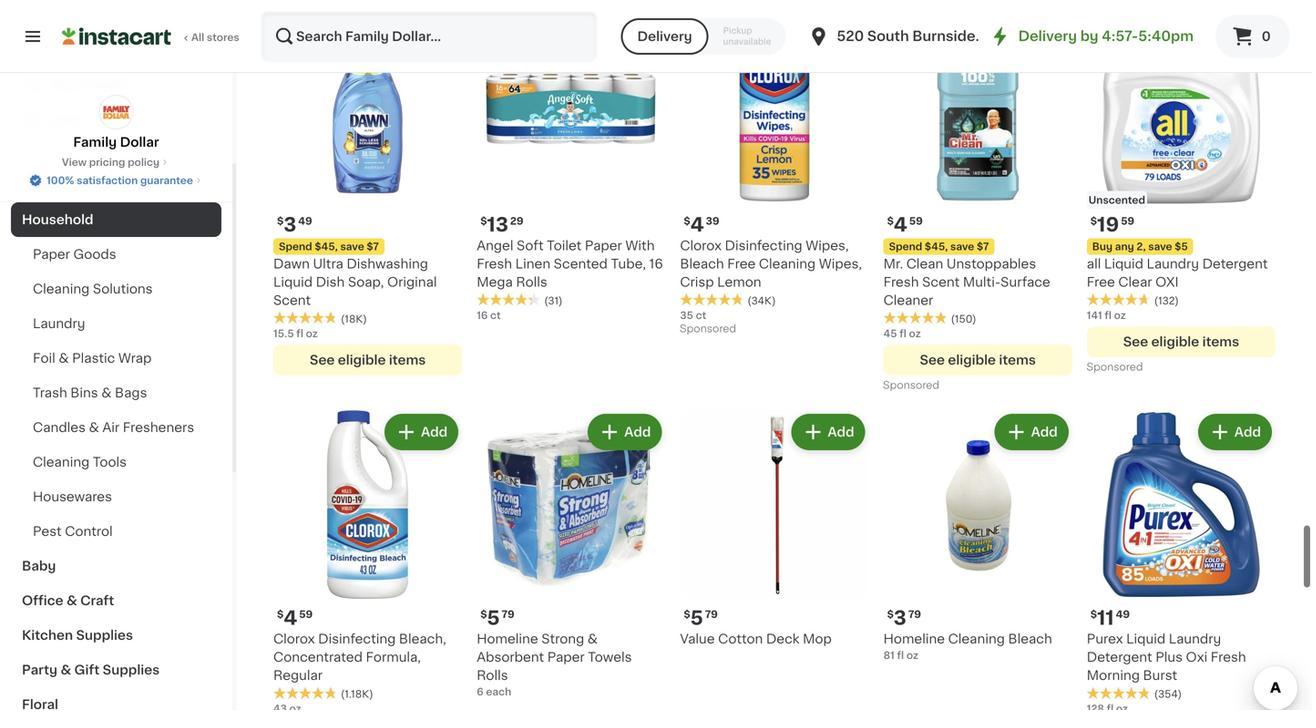 Task type: vqa. For each thing, say whether or not it's contained in the screenshot.
out
no



Task type: describe. For each thing, give the bounding box(es) containing it.
bleach inside homeline cleaning bleach 81 fl oz
[[1009, 633, 1053, 646]]

ct for 4
[[696, 310, 707, 320]]

unstoppables
[[947, 257, 1037, 270]]

each
[[486, 687, 512, 697]]

craft
[[80, 594, 114, 607]]

fresheners
[[123, 421, 194, 434]]

plus
[[1156, 651, 1183, 664]]

multi-
[[964, 276, 1001, 288]]

buy any 2, save $5
[[1093, 242, 1189, 252]]

cart
[[824, 32, 851, 45]]

burst
[[1144, 669, 1178, 682]]

see for 4
[[920, 354, 945, 366]]

deck
[[767, 633, 800, 646]]

linen
[[516, 257, 551, 270]]

dawn ultra dishwashing liquid dish soap, original scent
[[274, 257, 437, 307]]

clorox for clorox disinfecting wipes, bleach free cleaning wipes, crisp lemon
[[681, 239, 722, 252]]

candles
[[33, 421, 86, 434]]

original
[[387, 276, 437, 288]]

$ 3 49
[[277, 215, 312, 234]]

air
[[102, 421, 120, 434]]

view pricing policy
[[62, 157, 160, 167]]

fl for 4
[[900, 329, 907, 339]]

$ up mr. at the top right
[[888, 216, 894, 226]]

all liquid laundry detergent free clear oxi
[[1088, 257, 1269, 288]]

16 inside angel soft toilet paper with fresh linen scented tube, 16 mega rolls
[[650, 257, 663, 270]]

16 ct
[[477, 310, 501, 320]]

household
[[22, 213, 94, 226]]

39
[[706, 216, 720, 226]]

liquid for buy any 2, save $5
[[1105, 257, 1144, 270]]

foil & plastic wrap
[[33, 352, 152, 365]]

buy it again link
[[11, 66, 222, 102]]

housewares
[[33, 491, 112, 503]]

value cotton deck mop
[[681, 633, 832, 646]]

rolls inside angel soft toilet paper with fresh linen scented tube, 16 mega rolls
[[516, 276, 548, 288]]

paper inside paper goods link
[[33, 248, 70, 261]]

cleaning inside homeline cleaning bleach 81 fl oz
[[949, 633, 1006, 646]]

0 vertical spatial supplies
[[76, 629, 133, 642]]

buy for buy any 2, save $5
[[1093, 242, 1113, 252]]

dawn
[[274, 257, 310, 270]]

spend $45, save $7 for 3
[[279, 242, 379, 252]]

delivery button
[[621, 18, 709, 55]]

bins
[[70, 387, 98, 399]]

79 for homeline strong & absorbent paper towels rolls
[[502, 610, 515, 620]]

$45, for 4
[[925, 242, 949, 252]]

45
[[884, 329, 898, 339]]

49 for 11
[[1117, 610, 1131, 620]]

family
[[73, 136, 117, 149]]

free for buy any 2, save $5
[[1088, 276, 1116, 288]]

$7 for 4
[[977, 242, 990, 252]]

spend for 4
[[889, 242, 923, 252]]

disinfecting for free
[[725, 239, 803, 252]]

ct for 13
[[491, 310, 501, 320]]

clorox for clorox disinfecting bleach, concentrated formula, regular
[[274, 633, 315, 646]]

household link
[[11, 202, 222, 237]]

Search field
[[263, 13, 596, 60]]

surface
[[1001, 276, 1051, 288]]

detergent for buy any 2, save $5
[[1203, 257, 1269, 270]]

delivery by 4:57-5:40pm
[[1019, 30, 1194, 43]]

product group containing 13
[[477, 17, 666, 323]]

kitchen supplies link
[[11, 618, 222, 653]]

see eligible items button for 19
[[1088, 326, 1276, 357]]

eligible for 4
[[949, 354, 997, 366]]

$ 5 79 for homeline strong & absorbent paper towels rolls
[[481, 609, 515, 628]]

pricing
[[89, 157, 125, 167]]

1 vertical spatial supplies
[[103, 664, 160, 677]]

scent inside dawn ultra dishwashing liquid dish soap, original scent
[[274, 294, 311, 307]]

towels
[[588, 651, 632, 664]]

party & gift supplies
[[22, 664, 160, 677]]

$5
[[1175, 242, 1189, 252]]

fl for 3
[[297, 329, 304, 339]]

liquid for 11
[[1127, 633, 1166, 646]]

& inside trash bins & bags link
[[101, 387, 112, 399]]

sponsored badge image for 4
[[884, 381, 939, 391]]

45 fl oz
[[884, 329, 921, 339]]

49 for 3
[[298, 216, 312, 226]]

eligible for 19
[[1152, 335, 1200, 348]]

save for 3
[[340, 242, 364, 252]]

party & gift supplies link
[[11, 653, 222, 687]]

items for 19
[[1203, 335, 1240, 348]]

520 south burnside avenue
[[837, 30, 1032, 43]]

35
[[681, 310, 694, 320]]

59 for any
[[1122, 216, 1135, 226]]

0 vertical spatial wipes,
[[806, 239, 849, 252]]

delivery by 4:57-5:40pm link
[[990, 26, 1194, 47]]

laundry for 11
[[1169, 633, 1222, 646]]

to
[[808, 32, 821, 45]]

520 south burnside avenue button
[[808, 11, 1032, 62]]

fl for 19
[[1105, 310, 1112, 320]]

homeline strong & absorbent paper towels rolls 6 each
[[477, 633, 632, 697]]

mr.
[[884, 257, 904, 270]]

4 for spend $45, save $7
[[894, 215, 908, 234]]

with
[[626, 239, 655, 252]]

liquid inside dawn ultra dishwashing liquid dish soap, original scent
[[274, 276, 313, 288]]

purex
[[1088, 633, 1124, 646]]

oxi
[[1187, 651, 1208, 664]]

again
[[92, 77, 128, 90]]

59 for disinfecting
[[299, 610, 313, 620]]

fresh inside mr. clean unstoppables fresh scent multi-surface cleaner
[[884, 276, 919, 288]]

see eligible items for 3
[[310, 354, 426, 366]]

3 for spend $45, save $7
[[284, 215, 297, 234]]

$ 13 29
[[481, 215, 524, 234]]

baby link
[[11, 549, 222, 584]]

view
[[62, 157, 87, 167]]

$ 4 59 for clorox
[[277, 609, 313, 628]]

concentrated
[[274, 651, 363, 664]]

angel soft toilet paper with fresh linen scented tube, 16 mega rolls
[[477, 239, 663, 288]]

disinfecting for formula,
[[318, 633, 396, 646]]

4 for clorox disinfecting wipes, bleach free cleaning wipes, crisp lemon
[[691, 215, 704, 234]]

holiday essentials link
[[11, 168, 222, 202]]

$ 4 39
[[684, 215, 720, 234]]

purex liquid laundry detergent plus oxi fresh morning burst
[[1088, 633, 1247, 682]]

spend $45, save $7 for 4
[[889, 242, 990, 252]]

homeline for 5
[[477, 633, 539, 646]]

save for 4
[[951, 242, 975, 252]]

cotton
[[719, 633, 763, 646]]

fl inside homeline cleaning bleach 81 fl oz
[[898, 651, 905, 661]]

party
[[22, 664, 58, 677]]

$ inside $ 13 29
[[481, 216, 487, 226]]

mop
[[803, 633, 832, 646]]

add to cart
[[778, 32, 851, 45]]

4 for clorox disinfecting bleach, concentrated formula, regular
[[284, 609, 297, 628]]

bleach,
[[399, 633, 447, 646]]

service type group
[[621, 18, 786, 55]]

detergent for 11
[[1088, 651, 1153, 664]]

family dollar link
[[73, 95, 159, 151]]

clear
[[1119, 276, 1153, 288]]

satisfaction
[[77, 176, 138, 186]]

regular
[[274, 669, 323, 682]]

product group containing 19
[[1088, 17, 1276, 377]]

paper inside angel soft toilet paper with fresh linen scented tube, 16 mega rolls
[[585, 239, 623, 252]]

stores
[[207, 32, 239, 42]]

$ inside $ 11 49
[[1091, 610, 1098, 620]]

delivery for delivery
[[638, 30, 693, 43]]

4:57-
[[1102, 30, 1139, 43]]

guarantee
[[140, 176, 193, 186]]

$ up absorbent
[[481, 610, 487, 620]]

fresh inside purex liquid laundry detergent plus oxi fresh morning burst
[[1211, 651, 1247, 664]]

free for 4
[[728, 257, 756, 270]]

angel
[[477, 239, 514, 252]]

79 for homeline cleaning bleach
[[909, 610, 922, 620]]

$7 for 3
[[367, 242, 379, 252]]

0 button
[[1216, 15, 1291, 58]]

delivery for delivery by 4:57-5:40pm
[[1019, 30, 1078, 43]]

1 vertical spatial wipes,
[[819, 257, 863, 270]]

79 for value cotton deck mop
[[705, 610, 718, 620]]

& for gift
[[61, 664, 71, 677]]

clorox disinfecting wipes, bleach free cleaning wipes, crisp lemon
[[681, 239, 863, 288]]

all stores link
[[62, 11, 241, 62]]

11
[[1098, 609, 1115, 628]]

candles & air fresheners
[[33, 421, 194, 434]]

homeline for 3
[[884, 633, 946, 646]]



Task type: locate. For each thing, give the bounding box(es) containing it.
south
[[868, 30, 910, 43]]

homeline
[[477, 633, 539, 646], [884, 633, 946, 646]]

2 $45, from the left
[[925, 242, 949, 252]]

1 horizontal spatial $45,
[[925, 242, 949, 252]]

2 horizontal spatial items
[[1203, 335, 1240, 348]]

clorox disinfecting bleach, concentrated formula, regular
[[274, 633, 447, 682]]

see eligible items down (150)
[[920, 354, 1037, 366]]

1 horizontal spatial 3
[[894, 609, 907, 628]]

0 horizontal spatial sponsored badge image
[[681, 324, 736, 335]]

1 vertical spatial clorox
[[274, 633, 315, 646]]

add button for clorox disinfecting bleach, concentrated formula, regular
[[387, 416, 457, 449]]

bleach inside the clorox disinfecting wipes, bleach free cleaning wipes, crisp lemon
[[681, 257, 725, 270]]

1 horizontal spatial see eligible items
[[920, 354, 1037, 366]]

holiday
[[22, 179, 73, 191]]

instacart logo image
[[62, 26, 171, 47]]

add
[[421, 32, 448, 45], [625, 32, 651, 45], [778, 32, 804, 45], [1032, 32, 1058, 45], [1235, 32, 1262, 45], [421, 426, 448, 438], [625, 426, 651, 438], [828, 426, 855, 438], [1032, 426, 1058, 438], [1235, 426, 1262, 438]]

bleach left purex
[[1009, 633, 1053, 646]]

buy left it at the left top of the page
[[51, 77, 77, 90]]

avenue
[[979, 30, 1032, 43]]

1 vertical spatial laundry
[[33, 317, 85, 330]]

1 horizontal spatial 59
[[910, 216, 923, 226]]

lists
[[51, 114, 82, 127]]

liquid inside purex liquid laundry detergent plus oxi fresh morning burst
[[1127, 633, 1166, 646]]

1 horizontal spatial homeline
[[884, 633, 946, 646]]

holiday essentials
[[22, 179, 143, 191]]

0 horizontal spatial homeline
[[477, 633, 539, 646]]

housewares link
[[11, 480, 222, 514]]

ultra
[[313, 257, 344, 270]]

2 homeline from the left
[[884, 633, 946, 646]]

1 homeline from the left
[[477, 633, 539, 646]]

add button for value cotton deck mop
[[794, 416, 864, 449]]

items for 4
[[1000, 354, 1037, 366]]

oz for 4
[[909, 329, 921, 339]]

$ up purex
[[1091, 610, 1098, 620]]

0 horizontal spatial see
[[310, 354, 335, 366]]

100% satisfaction guarantee button
[[28, 170, 204, 188]]

mr. clean unstoppables fresh scent multi-surface cleaner
[[884, 257, 1051, 307]]

spend $45, save $7 up clean
[[889, 242, 990, 252]]

$ inside $ 19 59
[[1091, 216, 1098, 226]]

all
[[1088, 257, 1102, 270]]

bleach up crisp
[[681, 257, 725, 270]]

unscented
[[1089, 195, 1146, 205]]

0 vertical spatial fresh
[[477, 257, 512, 270]]

eligible inside 'product' "group"
[[1152, 335, 1200, 348]]

0 horizontal spatial rolls
[[477, 669, 508, 682]]

79
[[705, 610, 718, 620], [502, 610, 515, 620], [909, 610, 922, 620]]

all stores
[[191, 32, 239, 42]]

spend $45, save $7 up ultra
[[279, 242, 379, 252]]

see for 19
[[1124, 335, 1149, 348]]

dish
[[316, 276, 345, 288]]

disinfecting
[[725, 239, 803, 252], [318, 633, 396, 646]]

0 horizontal spatial 3
[[284, 215, 297, 234]]

$ 4 59 for spend
[[888, 215, 923, 234]]

cleaning tools
[[33, 456, 127, 469]]

0 horizontal spatial ct
[[491, 310, 501, 320]]

1 horizontal spatial 4
[[691, 215, 704, 234]]

eligible down (132)
[[1152, 335, 1200, 348]]

0 vertical spatial 3
[[284, 215, 297, 234]]

0 vertical spatial laundry
[[1147, 257, 1200, 270]]

oz for 19
[[1115, 310, 1127, 320]]

gift
[[74, 664, 100, 677]]

trash bins & bags
[[33, 387, 147, 399]]

$ up dawn
[[277, 216, 284, 226]]

0
[[1262, 30, 1272, 43]]

$ 4 59 up mr. at the top right
[[888, 215, 923, 234]]

clorox inside the clorox disinfecting bleach, concentrated formula, regular
[[274, 633, 315, 646]]

1 horizontal spatial $7
[[977, 242, 990, 252]]

eligible down (18k)
[[338, 354, 386, 366]]

2 vertical spatial laundry
[[1169, 633, 1222, 646]]

$ left 39
[[684, 216, 691, 226]]

5 up absorbent
[[487, 609, 500, 628]]

2 save from the left
[[951, 242, 975, 252]]

office
[[22, 594, 63, 607]]

laundry up foil at left
[[33, 317, 85, 330]]

49 up dawn
[[298, 216, 312, 226]]

1 save from the left
[[340, 242, 364, 252]]

49 right 11 at the bottom of the page
[[1117, 610, 1131, 620]]

ct down the mega
[[491, 310, 501, 320]]

fresh up cleaner
[[884, 276, 919, 288]]

1 vertical spatial buy
[[1093, 242, 1113, 252]]

save up ultra
[[340, 242, 364, 252]]

0 horizontal spatial clorox
[[274, 633, 315, 646]]

sponsored badge image down 45 fl oz
[[884, 381, 939, 391]]

1 5 from the left
[[691, 609, 704, 628]]

detergent inside all liquid laundry detergent free clear oxi
[[1203, 257, 1269, 270]]

1 horizontal spatial rolls
[[516, 276, 548, 288]]

2 horizontal spatial save
[[1149, 242, 1173, 252]]

crisp
[[681, 276, 714, 288]]

&
[[59, 352, 69, 365], [101, 387, 112, 399], [89, 421, 99, 434], [67, 594, 77, 607], [588, 633, 598, 646], [61, 664, 71, 677]]

laundry inside all liquid laundry detergent free clear oxi
[[1147, 257, 1200, 270]]

fl right the 15.5
[[297, 329, 304, 339]]

spend up dawn
[[279, 242, 312, 252]]

detergent inside purex liquid laundry detergent plus oxi fresh morning burst
[[1088, 651, 1153, 664]]

sponsored badge image down 35 ct
[[681, 324, 736, 335]]

2 horizontal spatial fresh
[[1211, 651, 1247, 664]]

homeline inside homeline cleaning bleach 81 fl oz
[[884, 633, 946, 646]]

59 inside $ 19 59
[[1122, 216, 1135, 226]]

items down original
[[389, 354, 426, 366]]

1 horizontal spatial clorox
[[681, 239, 722, 252]]

3 save from the left
[[1149, 242, 1173, 252]]

see eligible items button for 4
[[884, 345, 1073, 376]]

$ up 81
[[888, 610, 894, 620]]

items for 3
[[389, 354, 426, 366]]

paper goods
[[33, 248, 116, 261]]

$7 up the dishwashing at the left
[[367, 242, 379, 252]]

rolls inside homeline strong & absorbent paper towels rolls 6 each
[[477, 669, 508, 682]]

0 horizontal spatial items
[[389, 354, 426, 366]]

1 horizontal spatial items
[[1000, 354, 1037, 366]]

tube,
[[611, 257, 646, 270]]

by
[[1081, 30, 1099, 43]]

2,
[[1137, 242, 1147, 252]]

1 vertical spatial 16
[[477, 310, 488, 320]]

laundry up oxi at the bottom right of the page
[[1169, 633, 1222, 646]]

laundry link
[[11, 306, 222, 341]]

4 up mr. at the top right
[[894, 215, 908, 234]]

0 horizontal spatial 79
[[502, 610, 515, 620]]

0 horizontal spatial $45,
[[315, 242, 338, 252]]

79 up the value
[[705, 610, 718, 620]]

2 horizontal spatial see
[[1124, 335, 1149, 348]]

0 vertical spatial 16
[[650, 257, 663, 270]]

0 horizontal spatial buy
[[51, 77, 77, 90]]

$7
[[367, 242, 379, 252], [977, 242, 990, 252]]

1 horizontal spatial fresh
[[884, 276, 919, 288]]

fl
[[1105, 310, 1112, 320], [297, 329, 304, 339], [900, 329, 907, 339], [898, 651, 905, 661]]

1 horizontal spatial 49
[[1117, 610, 1131, 620]]

16 down with
[[650, 257, 663, 270]]

$ up concentrated
[[277, 610, 284, 620]]

paper down household
[[33, 248, 70, 261]]

& right foil at left
[[59, 352, 69, 365]]

59 up clean
[[910, 216, 923, 226]]

disinfecting inside the clorox disinfecting wipes, bleach free cleaning wipes, crisp lemon
[[725, 239, 803, 252]]

0 vertical spatial liquid
[[1105, 257, 1144, 270]]

oz inside 'product' "group"
[[1115, 310, 1127, 320]]

liquid down any
[[1105, 257, 1144, 270]]

scent
[[923, 276, 960, 288], [274, 294, 311, 307]]

free inside the clorox disinfecting wipes, bleach free cleaning wipes, crisp lemon
[[728, 257, 756, 270]]

scent down clean
[[923, 276, 960, 288]]

2 spend $45, save $7 from the left
[[889, 242, 990, 252]]

cleaning tools link
[[11, 445, 222, 480]]

homeline down '$ 3 79' on the right bottom
[[884, 633, 946, 646]]

2 79 from the left
[[502, 610, 515, 620]]

1 vertical spatial free
[[1088, 276, 1116, 288]]

disinfecting up formula,
[[318, 633, 396, 646]]

0 horizontal spatial save
[[340, 242, 364, 252]]

1 vertical spatial fresh
[[884, 276, 919, 288]]

homeline cleaning bleach 81 fl oz
[[884, 633, 1053, 661]]

see eligible items button for 3
[[274, 345, 462, 376]]

0 vertical spatial $ 4 59
[[888, 215, 923, 234]]

eligible
[[1152, 335, 1200, 348], [338, 354, 386, 366], [949, 354, 997, 366]]

& for plastic
[[59, 352, 69, 365]]

(150)
[[951, 314, 977, 324]]

fresh inside angel soft toilet paper with fresh linen scented tube, 16 mega rolls
[[477, 257, 512, 270]]

29
[[510, 216, 524, 226]]

fl right '141'
[[1105, 310, 1112, 320]]

see eligible items down (132)
[[1124, 335, 1240, 348]]

cleaning inside the clorox disinfecting wipes, bleach free cleaning wipes, crisp lemon
[[759, 257, 816, 270]]

soap,
[[348, 276, 384, 288]]

essentials
[[76, 179, 143, 191]]

sponsored badge image for 19
[[1088, 362, 1143, 373]]

2 vertical spatial fresh
[[1211, 651, 1247, 664]]

see eligible items button down (132)
[[1088, 326, 1276, 357]]

1 $45, from the left
[[315, 242, 338, 252]]

2 vertical spatial sponsored badge image
[[884, 381, 939, 391]]

1 horizontal spatial 16
[[650, 257, 663, 270]]

520
[[837, 30, 865, 43]]

0 horizontal spatial 5
[[487, 609, 500, 628]]

sponsored badge image down 141 fl oz
[[1088, 362, 1143, 373]]

0 vertical spatial bleach
[[681, 257, 725, 270]]

3 79 from the left
[[909, 610, 922, 620]]

2 spend from the left
[[889, 242, 923, 252]]

see eligible items for 19
[[1124, 335, 1240, 348]]

(1.18k)
[[341, 689, 374, 699]]

1 vertical spatial disinfecting
[[318, 633, 396, 646]]

1 $7 from the left
[[367, 242, 379, 252]]

oz right the 15.5
[[306, 329, 318, 339]]

rolls up each
[[477, 669, 508, 682]]

$45, up ultra
[[315, 242, 338, 252]]

$ 5 79 up the value
[[684, 609, 718, 628]]

35 ct
[[681, 310, 707, 320]]

fresh up the mega
[[477, 257, 512, 270]]

bleach
[[681, 257, 725, 270], [1009, 633, 1053, 646]]

0 vertical spatial clorox
[[681, 239, 722, 252]]

0 horizontal spatial 49
[[298, 216, 312, 226]]

1 horizontal spatial disinfecting
[[725, 239, 803, 252]]

0 horizontal spatial 59
[[299, 610, 313, 620]]

& inside homeline strong & absorbent paper towels rolls 6 each
[[588, 633, 598, 646]]

soft
[[517, 239, 544, 252]]

kitchen
[[22, 629, 73, 642]]

$ 5 79 up absorbent
[[481, 609, 515, 628]]

4
[[691, 215, 704, 234], [894, 215, 908, 234], [284, 609, 297, 628]]

& inside the office & craft link
[[67, 594, 77, 607]]

$ inside $ 3 49
[[277, 216, 284, 226]]

59
[[910, 216, 923, 226], [1122, 216, 1135, 226], [299, 610, 313, 620]]

2 $ 5 79 from the left
[[481, 609, 515, 628]]

59 right 19
[[1122, 216, 1135, 226]]

2 horizontal spatial see eligible items button
[[1088, 326, 1276, 357]]

mega
[[477, 276, 513, 288]]

1 horizontal spatial 5
[[691, 609, 704, 628]]

0 vertical spatial sponsored badge image
[[681, 324, 736, 335]]

1 horizontal spatial save
[[951, 242, 975, 252]]

5 up the value
[[691, 609, 704, 628]]

16 down the mega
[[477, 310, 488, 320]]

any
[[1116, 242, 1135, 252]]

clorox down $ 4 39
[[681, 239, 722, 252]]

& up towels
[[588, 633, 598, 646]]

pest control link
[[11, 514, 222, 549]]

0 vertical spatial scent
[[923, 276, 960, 288]]

scent inside mr. clean unstoppables fresh scent multi-surface cleaner
[[923, 276, 960, 288]]

0 horizontal spatial bleach
[[681, 257, 725, 270]]

$45, up clean
[[925, 242, 949, 252]]

policy
[[128, 157, 160, 167]]

0 vertical spatial 49
[[298, 216, 312, 226]]

liquid up plus
[[1127, 633, 1166, 646]]

1 horizontal spatial $ 5 79
[[684, 609, 718, 628]]

1 spend from the left
[[279, 242, 312, 252]]

0 horizontal spatial 16
[[477, 310, 488, 320]]

& inside foil & plastic wrap link
[[59, 352, 69, 365]]

free up lemon
[[728, 257, 756, 270]]

paper down strong
[[548, 651, 585, 664]]

supplies down craft at the bottom of the page
[[76, 629, 133, 642]]

1 vertical spatial $ 4 59
[[277, 609, 313, 628]]

$ up the value
[[684, 610, 691, 620]]

lemon
[[718, 276, 762, 288]]

0 horizontal spatial disinfecting
[[318, 633, 396, 646]]

0 horizontal spatial $7
[[367, 242, 379, 252]]

1 spend $45, save $7 from the left
[[279, 242, 379, 252]]

0 horizontal spatial $ 5 79
[[481, 609, 515, 628]]

laundry inside purex liquid laundry detergent plus oxi fresh morning burst
[[1169, 633, 1222, 646]]

strong
[[542, 633, 585, 646]]

add button for purex liquid laundry detergent plus oxi fresh morning burst
[[1201, 416, 1271, 449]]

& inside "candles & air fresheners" link
[[89, 421, 99, 434]]

delivery
[[1019, 30, 1078, 43], [638, 30, 693, 43]]

free inside all liquid laundry detergent free clear oxi
[[1088, 276, 1116, 288]]

oxi
[[1156, 276, 1179, 288]]

$ 19 59
[[1091, 215, 1135, 234]]

buy up all
[[1093, 242, 1113, 252]]

2 horizontal spatial see eligible items
[[1124, 335, 1240, 348]]

4 left 39
[[691, 215, 704, 234]]

$ inside '$ 3 79'
[[888, 610, 894, 620]]

0 vertical spatial buy
[[51, 77, 77, 90]]

(18k)
[[341, 314, 367, 324]]

& for craft
[[67, 594, 77, 607]]

$ down unscented
[[1091, 216, 1098, 226]]

spend up mr. at the top right
[[889, 242, 923, 252]]

0 horizontal spatial spend
[[279, 242, 312, 252]]

save right 2,
[[1149, 242, 1173, 252]]

eligible down (150)
[[949, 354, 997, 366]]

0 horizontal spatial free
[[728, 257, 756, 270]]

see eligible items for 4
[[920, 354, 1037, 366]]

1 79 from the left
[[705, 610, 718, 620]]

1 ct from the left
[[696, 310, 707, 320]]

clorox inside the clorox disinfecting wipes, bleach free cleaning wipes, crisp lemon
[[681, 239, 722, 252]]

save up unstoppables
[[951, 242, 975, 252]]

spend for 3
[[279, 242, 312, 252]]

see down 15.5 fl oz
[[310, 354, 335, 366]]

2 horizontal spatial 59
[[1122, 216, 1135, 226]]

solutions
[[93, 283, 153, 295]]

see for 3
[[310, 354, 335, 366]]

baby
[[22, 560, 56, 573]]

0 horizontal spatial spend $45, save $7
[[279, 242, 379, 252]]

1 $ 5 79 from the left
[[684, 609, 718, 628]]

49 inside $ 3 49
[[298, 216, 312, 226]]

1 horizontal spatial bleach
[[1009, 633, 1053, 646]]

disinfecting up lemon
[[725, 239, 803, 252]]

fresh right oxi at the bottom right of the page
[[1211, 651, 1247, 664]]

(354)
[[1155, 689, 1183, 699]]

1 vertical spatial rolls
[[477, 669, 508, 682]]

1 vertical spatial 3
[[894, 609, 907, 628]]

items inside 'product' "group"
[[1203, 335, 1240, 348]]

1 horizontal spatial see eligible items button
[[884, 345, 1073, 376]]

product group
[[274, 17, 462, 376], [477, 17, 666, 323], [681, 17, 869, 339], [884, 17, 1073, 396], [1088, 17, 1276, 377], [274, 410, 462, 710], [477, 410, 666, 699], [681, 410, 869, 648], [884, 410, 1073, 663], [1088, 410, 1276, 710]]

2 horizontal spatial 79
[[909, 610, 922, 620]]

1 horizontal spatial see
[[920, 354, 945, 366]]

clorox up concentrated
[[274, 633, 315, 646]]

foil & plastic wrap link
[[11, 341, 222, 376]]

5 for value cotton deck mop
[[691, 609, 704, 628]]

$45, for 3
[[315, 242, 338, 252]]

0 vertical spatial detergent
[[1203, 257, 1269, 270]]

79 inside '$ 3 79'
[[909, 610, 922, 620]]

add button
[[387, 22, 457, 55], [590, 22, 660, 55], [997, 22, 1067, 55], [1201, 22, 1271, 55], [387, 416, 457, 449], [590, 416, 660, 449], [794, 416, 864, 449], [997, 416, 1067, 449], [1201, 416, 1271, 449]]

product group containing 11
[[1088, 410, 1276, 710]]

oz inside homeline cleaning bleach 81 fl oz
[[907, 651, 919, 661]]

1 horizontal spatial sponsored badge image
[[884, 381, 939, 391]]

1 horizontal spatial ct
[[696, 310, 707, 320]]

1 vertical spatial sponsored badge image
[[1088, 362, 1143, 373]]

see eligible items down (18k)
[[310, 354, 426, 366]]

0 horizontal spatial delivery
[[638, 30, 693, 43]]

2 horizontal spatial eligible
[[1152, 335, 1200, 348]]

rolls
[[516, 276, 548, 288], [477, 669, 508, 682]]

4 up concentrated
[[284, 609, 297, 628]]

$ inside $ 4 39
[[684, 216, 691, 226]]

& inside party & gift supplies link
[[61, 664, 71, 677]]

oz right 45 at the right top
[[909, 329, 921, 339]]

19
[[1098, 215, 1120, 234]]

1 horizontal spatial buy
[[1093, 242, 1113, 252]]

goods
[[73, 248, 116, 261]]

2 ct from the left
[[491, 310, 501, 320]]

items down surface
[[1000, 354, 1037, 366]]

$ 5 79 for value cotton deck mop
[[684, 609, 718, 628]]

& left craft at the bottom of the page
[[67, 594, 77, 607]]

1 horizontal spatial scent
[[923, 276, 960, 288]]

5 for homeline strong & absorbent paper towels rolls
[[487, 609, 500, 628]]

paper inside homeline strong & absorbent paper towels rolls 6 each
[[548, 651, 585, 664]]

items
[[1203, 335, 1240, 348], [389, 354, 426, 366], [1000, 354, 1037, 366]]

59 for $45,
[[910, 216, 923, 226]]

49 inside $ 11 49
[[1117, 610, 1131, 620]]

see eligible items button down (18k)
[[274, 345, 462, 376]]

buy for buy it again
[[51, 77, 77, 90]]

15.5
[[274, 329, 294, 339]]

oz for 3
[[306, 329, 318, 339]]

homeline inside homeline strong & absorbent paper towels rolls 6 each
[[477, 633, 539, 646]]

& left air
[[89, 421, 99, 434]]

free down all
[[1088, 276, 1116, 288]]

1 horizontal spatial $ 4 59
[[888, 215, 923, 234]]

tools
[[93, 456, 127, 469]]

None search field
[[261, 11, 598, 62]]

1 horizontal spatial free
[[1088, 276, 1116, 288]]

1 horizontal spatial spend $45, save $7
[[889, 242, 990, 252]]

sponsored badge image
[[681, 324, 736, 335], [1088, 362, 1143, 373], [884, 381, 939, 391]]

59 up concentrated
[[299, 610, 313, 620]]

3 for homeline cleaning bleach
[[894, 609, 907, 628]]

5:40pm
[[1139, 30, 1194, 43]]

3 up dawn
[[284, 215, 297, 234]]

add button for homeline cleaning bleach
[[997, 416, 1067, 449]]

79 up homeline cleaning bleach 81 fl oz
[[909, 610, 922, 620]]

2 $7 from the left
[[977, 242, 990, 252]]

add button for homeline strong & absorbent paper towels rolls
[[590, 416, 660, 449]]

see down 141 fl oz
[[1124, 335, 1149, 348]]

$ 4 59 up concentrated
[[277, 609, 313, 628]]

& for air
[[89, 421, 99, 434]]

liquid down dawn
[[274, 276, 313, 288]]

ct
[[696, 310, 707, 320], [491, 310, 501, 320]]

2 5 from the left
[[487, 609, 500, 628]]

homeline up absorbent
[[477, 633, 539, 646]]

add button for angel soft toilet paper with fresh linen scented tube, 16 mega rolls
[[590, 22, 660, 55]]

fl right 81
[[898, 651, 905, 661]]

0 horizontal spatial $ 4 59
[[277, 609, 313, 628]]

0 vertical spatial rolls
[[516, 276, 548, 288]]

cleaning
[[759, 257, 816, 270], [33, 283, 90, 295], [33, 456, 90, 469], [949, 633, 1006, 646]]

1 horizontal spatial spend
[[889, 242, 923, 252]]

value
[[681, 633, 715, 646]]

liquid inside all liquid laundry detergent free clear oxi
[[1105, 257, 1144, 270]]

0 horizontal spatial detergent
[[1088, 651, 1153, 664]]

ct right 35
[[696, 310, 707, 320]]

& right 'bins'
[[101, 387, 112, 399]]

see inside 'product' "group"
[[1124, 335, 1149, 348]]

delivery inside "button"
[[638, 30, 693, 43]]

0 horizontal spatial scent
[[274, 294, 311, 307]]

items down all liquid laundry detergent free clear oxi
[[1203, 335, 1240, 348]]

3 up 81
[[894, 609, 907, 628]]

& left gift on the bottom
[[61, 664, 71, 677]]

cleaner
[[884, 294, 934, 307]]

foil
[[33, 352, 55, 365]]

1 vertical spatial 49
[[1117, 610, 1131, 620]]

0 vertical spatial disinfecting
[[725, 239, 803, 252]]

141
[[1088, 310, 1103, 320]]

laundry up oxi
[[1147, 257, 1200, 270]]

eligible for 3
[[338, 354, 386, 366]]

supplies down kitchen supplies link
[[103, 664, 160, 677]]

see eligible items button down (150)
[[884, 345, 1073, 376]]

79 up absorbent
[[502, 610, 515, 620]]

1 horizontal spatial detergent
[[1203, 257, 1269, 270]]

0 horizontal spatial see eligible items button
[[274, 345, 462, 376]]

see eligible items
[[1124, 335, 1240, 348], [310, 354, 426, 366], [920, 354, 1037, 366]]

buy it again
[[51, 77, 128, 90]]

1 vertical spatial scent
[[274, 294, 311, 307]]

family dollar logo image
[[99, 95, 134, 129]]

1 vertical spatial detergent
[[1088, 651, 1153, 664]]

oz right 81
[[907, 651, 919, 661]]

laundry for buy any 2, save $5
[[1147, 257, 1200, 270]]

oz right '141'
[[1115, 310, 1127, 320]]

49
[[298, 216, 312, 226], [1117, 610, 1131, 620]]

141 fl oz
[[1088, 310, 1127, 320]]

disinfecting inside the clorox disinfecting bleach, concentrated formula, regular
[[318, 633, 396, 646]]

1 vertical spatial bleach
[[1009, 633, 1053, 646]]

$ up angel
[[481, 216, 487, 226]]



